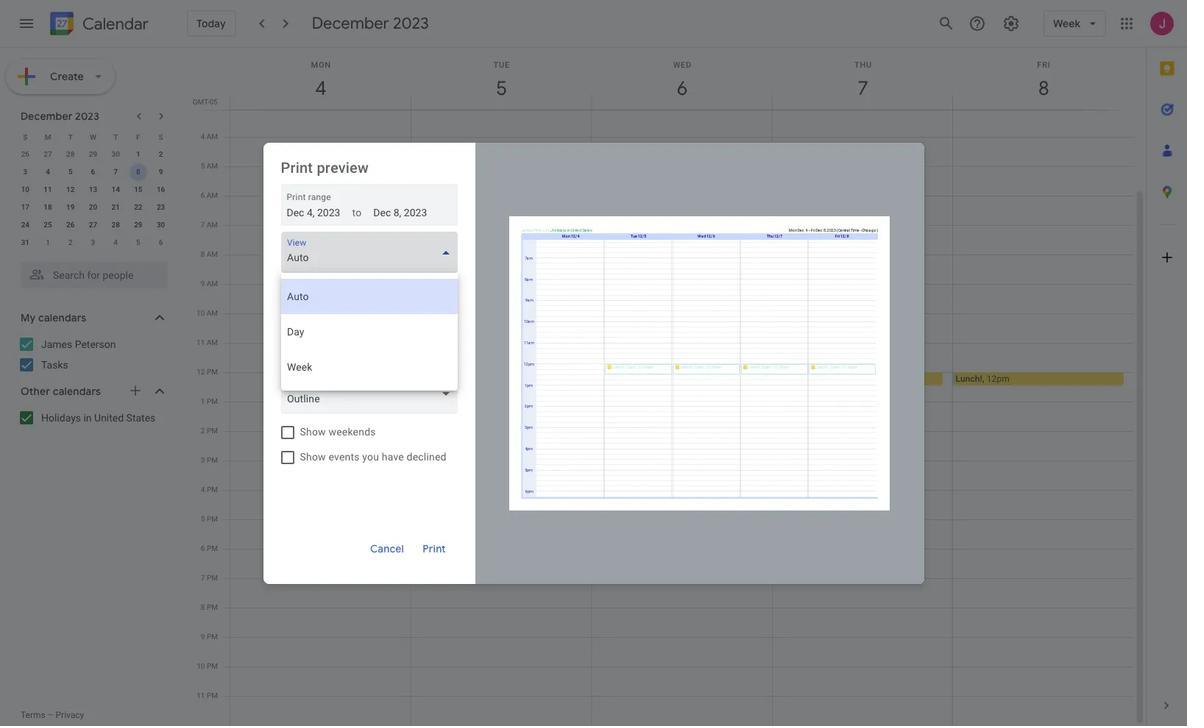 Task type: locate. For each thing, give the bounding box(es) containing it.
2 horizontal spatial lunch!
[[956, 374, 983, 384]]

0 horizontal spatial t
[[68, 133, 73, 141]]

0 horizontal spatial 2
[[68, 239, 73, 247]]

cell containing lunch!
[[953, 19, 1134, 727]]

3 down '2 pm'
[[201, 456, 205, 465]]

1 horizontal spatial 28
[[112, 221, 120, 229]]

am for 11 am
[[207, 339, 218, 347]]

1 am from the top
[[207, 103, 218, 111]]

december 2023
[[312, 13, 429, 33], [21, 110, 99, 123]]

7 inside the december 2023 grid
[[114, 168, 118, 176]]

option
[[281, 279, 458, 314], [281, 314, 458, 349], [281, 349, 458, 385]]

s
[[23, 133, 28, 141], [159, 133, 163, 141]]

10am
[[499, 315, 521, 325], [679, 315, 702, 325], [860, 315, 883, 325]]

calendar element
[[47, 9, 149, 41]]

5 pm
[[201, 515, 218, 523]]

pm for 8 pm
[[207, 604, 218, 612]]

0 vertical spatial 9
[[159, 168, 163, 176]]

1 horizontal spatial 2023
[[393, 13, 429, 33]]

9 am from the top
[[207, 339, 218, 347]]

show left weekends
[[300, 426, 326, 438]]

print up print range
[[281, 159, 313, 176]]

3 option from the top
[[281, 349, 458, 385]]

19 element
[[62, 199, 79, 216]]

4 pm
[[201, 486, 218, 494]]

calendars up james
[[38, 311, 86, 325]]

print for print preview
[[281, 159, 313, 176]]

1 vertical spatial show
[[300, 451, 326, 463]]

6 inside january 6 element
[[159, 239, 163, 247]]

2 vertical spatial 8
[[201, 604, 205, 612]]

28
[[66, 150, 75, 158], [112, 221, 120, 229]]

t up november 30 element
[[113, 133, 118, 141]]

22
[[134, 203, 142, 211]]

16 element
[[152, 181, 170, 199]]

terms
[[21, 710, 45, 721]]

9 for 9 pm
[[201, 633, 205, 641]]

23
[[157, 203, 165, 211]]

2 horizontal spatial schedule
[[819, 315, 856, 325]]

0 horizontal spatial lunch!
[[610, 374, 637, 384]]

am for 10 am
[[207, 309, 218, 317]]

27 down m
[[44, 150, 52, 158]]

january 2 element
[[62, 234, 79, 252]]

3 left 05
[[201, 103, 205, 111]]

row group
[[14, 146, 172, 252]]

1 vertical spatial 1
[[46, 239, 50, 247]]

11 down '10 am'
[[197, 339, 205, 347]]

6 down 30 "element"
[[159, 239, 163, 247]]

10 element
[[16, 181, 34, 199]]

barber schedule 10am
[[428, 315, 521, 325]]

calendars for my calendars
[[38, 311, 86, 325]]

3 column header from the left
[[591, 48, 773, 110]]

1 option from the top
[[281, 279, 458, 314]]

barber schedule , 10am
[[609, 315, 702, 325], [790, 315, 883, 325]]

0 horizontal spatial 2023
[[75, 110, 99, 123]]

pm up '2 pm'
[[207, 398, 218, 406]]

1 cell from the left
[[230, 19, 411, 727]]

print preview
[[281, 159, 369, 176]]

pm for 11 pm
[[207, 692, 218, 700]]

10 pm from the top
[[207, 633, 218, 641]]

10 for 10 pm
[[197, 663, 205, 671]]

0 vertical spatial 2023
[[393, 13, 429, 33]]

2 vertical spatial 2
[[201, 427, 205, 435]]

21
[[112, 203, 120, 211]]

19
[[66, 203, 75, 211]]

10 up "11 am"
[[197, 309, 205, 317]]

12 up 19
[[66, 186, 75, 194]]

1 vertical spatial 2023
[[75, 110, 99, 123]]

29 down w
[[89, 150, 97, 158]]

26 for 26 'element'
[[66, 221, 75, 229]]

am for 6 am
[[207, 191, 218, 199]]

13 element
[[84, 181, 102, 199]]

lunch! , 12pm
[[610, 374, 664, 384], [791, 374, 845, 384], [956, 374, 1010, 384]]

8 am
[[201, 250, 218, 258]]

t up november 28 element
[[68, 133, 73, 141]]

2 10am from the left
[[679, 315, 702, 325]]

2 down 26 'element'
[[68, 239, 73, 247]]

7 am from the top
[[207, 280, 218, 288]]

show
[[300, 426, 326, 438], [300, 451, 326, 463]]

november 27 element
[[39, 146, 57, 163]]

2 am from the top
[[207, 133, 218, 141]]

5 am
[[201, 162, 218, 170]]

terms – privacy
[[21, 710, 84, 721]]

9 pm from the top
[[207, 604, 218, 612]]

1 horizontal spatial 27
[[89, 221, 97, 229]]

22 element
[[129, 199, 147, 216]]

peterson
[[75, 339, 116, 350]]

5 down november 28 element
[[68, 168, 73, 176]]

12
[[66, 186, 75, 194], [197, 368, 205, 376]]

calendars up in at the bottom left of page
[[53, 385, 101, 398]]

1 column header from the left
[[230, 48, 411, 110]]

27 down 20 element
[[89, 221, 97, 229]]

am for 5 am
[[207, 162, 218, 170]]

4 am from the top
[[207, 191, 218, 199]]

6 am
[[201, 191, 218, 199]]

pm down 1 pm
[[207, 427, 218, 435]]

december
[[312, 13, 389, 33], [21, 110, 73, 123]]

2 down 1 pm
[[201, 427, 205, 435]]

0 horizontal spatial 12
[[66, 186, 75, 194]]

5 inside january 5 element
[[136, 239, 140, 247]]

am up 7 am
[[207, 191, 218, 199]]

pm up the 8 pm
[[207, 574, 218, 582]]

f
[[136, 133, 140, 141]]

28 inside november 28 element
[[66, 150, 75, 158]]

9 up 16 at the left top
[[159, 168, 163, 176]]

0 horizontal spatial december 2023
[[21, 110, 99, 123]]

4 cell from the left
[[771, 19, 954, 727]]

5 pm from the top
[[207, 486, 218, 494]]

0 horizontal spatial lunch! , 12pm
[[610, 374, 664, 384]]

11 pm from the top
[[207, 663, 218, 671]]

0 vertical spatial december
[[312, 13, 389, 33]]

5 up 6 pm
[[201, 515, 205, 523]]

0 vertical spatial 28
[[66, 150, 75, 158]]

row containing 31
[[14, 234, 172, 252]]

0 vertical spatial 26
[[21, 150, 29, 158]]

8 down 7 am
[[201, 250, 205, 258]]

am up 4 am
[[207, 103, 218, 111]]

1 horizontal spatial barber schedule , 10am
[[790, 315, 883, 325]]

05
[[210, 98, 218, 106]]

2 up 16 at the left top
[[159, 150, 163, 158]]

1 vertical spatial 9
[[201, 280, 205, 288]]

1 vertical spatial calendars
[[53, 385, 101, 398]]

0 horizontal spatial schedule
[[457, 315, 494, 325]]

2 vertical spatial 7
[[201, 574, 205, 582]]

None search field
[[0, 256, 183, 289]]

am down 8 am
[[207, 280, 218, 288]]

7 up 8 am
[[201, 221, 205, 229]]

27 for 27 element
[[89, 221, 97, 229]]

pm down '2 pm'
[[207, 456, 218, 465]]

row containing 10
[[14, 181, 172, 199]]

28 left november 29 element
[[66, 150, 75, 158]]

2 barber schedule , 10am from the left
[[790, 315, 883, 325]]

pm
[[207, 368, 218, 376], [207, 398, 218, 406], [207, 427, 218, 435], [207, 456, 218, 465], [207, 486, 218, 494], [207, 515, 218, 523], [207, 545, 218, 553], [207, 574, 218, 582], [207, 604, 218, 612], [207, 633, 218, 641], [207, 663, 218, 671], [207, 692, 218, 700]]

4 pm from the top
[[207, 456, 218, 465]]

11 for 11 am
[[197, 339, 205, 347]]

30
[[112, 150, 120, 158], [157, 221, 165, 229]]

1 vertical spatial 11
[[197, 339, 205, 347]]

12 down "11 am"
[[197, 368, 205, 376]]

row
[[224, 19, 1134, 727], [14, 128, 172, 146], [14, 146, 172, 163], [14, 163, 172, 181], [14, 181, 172, 199], [14, 199, 172, 216], [14, 216, 172, 234], [14, 234, 172, 252]]

2 horizontal spatial lunch! , 12pm
[[956, 374, 1010, 384]]

29 down the 22 "element"
[[134, 221, 142, 229]]

30 inside "element"
[[157, 221, 165, 229]]

1 vertical spatial 2
[[68, 239, 73, 247]]

2 show from the top
[[300, 451, 326, 463]]

10 up 17
[[21, 186, 29, 194]]

january 4 element
[[107, 234, 125, 252]]

4
[[201, 133, 205, 141], [46, 168, 50, 176], [114, 239, 118, 247], [201, 486, 205, 494]]

print right "cancel"
[[422, 542, 446, 555]]

2 pm from the top
[[207, 398, 218, 406]]

pm down 9 pm
[[207, 663, 218, 671]]

3 down 27 element
[[91, 239, 95, 247]]

7 for 7 am
[[201, 221, 205, 229]]

0 horizontal spatial 26
[[21, 150, 29, 158]]

lunch!
[[610, 374, 637, 384], [791, 374, 818, 384], [956, 374, 983, 384]]

6
[[91, 168, 95, 176], [201, 191, 205, 199], [159, 239, 163, 247], [201, 545, 205, 553]]

barber for third cell from right
[[609, 315, 636, 325]]

am down 9 am
[[207, 309, 218, 317]]

am up 5 am
[[207, 133, 218, 141]]

1 vertical spatial 8
[[201, 250, 205, 258]]

am for 3 am
[[207, 103, 218, 111]]

row containing 26
[[14, 146, 172, 163]]

december 2023 grid
[[14, 128, 172, 252]]

today button
[[187, 10, 235, 37]]

2 vertical spatial print
[[422, 542, 446, 555]]

2 barber from the left
[[609, 315, 636, 325]]

1 vertical spatial 29
[[134, 221, 142, 229]]

0 vertical spatial 27
[[44, 150, 52, 158]]

tab list
[[1147, 48, 1187, 685]]

november 30 element
[[107, 146, 125, 163]]

11 down 10 pm
[[197, 692, 205, 700]]

1 horizontal spatial 10am
[[679, 315, 702, 325]]

5 am from the top
[[207, 221, 218, 229]]

holidays
[[41, 412, 81, 424]]

today
[[197, 17, 226, 30]]

1 horizontal spatial 12
[[197, 368, 205, 376]]

2 vertical spatial 10
[[197, 663, 205, 671]]

november 29 element
[[84, 146, 102, 163]]

2 horizontal spatial 10am
[[860, 315, 883, 325]]

print button
[[410, 531, 458, 566]]

26 down 19 element
[[66, 221, 75, 229]]

2 horizontal spatial 1
[[201, 398, 205, 406]]

0 horizontal spatial 29
[[89, 150, 97, 158]]

0 horizontal spatial 27
[[44, 150, 52, 158]]

2
[[159, 150, 163, 158], [68, 239, 73, 247], [201, 427, 205, 435]]

2 horizontal spatial 2
[[201, 427, 205, 435]]

8 inside cell
[[136, 168, 140, 176]]

4 up 5 am
[[201, 133, 205, 141]]

28 inside 28 element
[[112, 221, 120, 229]]

1 vertical spatial 28
[[112, 221, 120, 229]]

0 vertical spatial 8
[[136, 168, 140, 176]]

,
[[675, 315, 677, 325], [856, 315, 858, 325], [456, 374, 459, 384], [637, 374, 639, 384], [818, 374, 820, 384], [983, 374, 985, 384]]

1 vertical spatial 10
[[197, 309, 205, 317]]

weekends
[[329, 426, 376, 438]]

4 down 28 element
[[114, 239, 118, 247]]

1 down 25 element
[[46, 239, 50, 247]]

print up start date 'text field'
[[287, 192, 306, 202]]

0 vertical spatial 7
[[114, 168, 118, 176]]

10 for 10 am
[[197, 309, 205, 317]]

pm for 3 pm
[[207, 456, 218, 465]]

26 left the november 27 element
[[21, 150, 29, 158]]

26
[[21, 150, 29, 158], [66, 221, 75, 229]]

2 t from the left
[[113, 133, 118, 141]]

7 pm from the top
[[207, 545, 218, 553]]

2 12pm from the left
[[642, 374, 664, 384]]

1 vertical spatial 27
[[89, 221, 97, 229]]

7 for 7 pm
[[201, 574, 205, 582]]

0 horizontal spatial 10am
[[499, 315, 521, 325]]

28 element
[[107, 216, 125, 234]]

cell
[[230, 19, 411, 727], [410, 19, 592, 727], [591, 19, 773, 727], [771, 19, 954, 727], [953, 19, 1134, 727]]

pm down 5 pm
[[207, 545, 218, 553]]

1 horizontal spatial t
[[113, 133, 118, 141]]

s right f
[[159, 133, 163, 141]]

show for show events you have declined
[[300, 451, 326, 463]]

0 horizontal spatial 1
[[46, 239, 50, 247]]

0 vertical spatial 29
[[89, 150, 97, 158]]

support image
[[969, 15, 986, 32]]

calendar heading
[[80, 14, 149, 33]]

12 pm from the top
[[207, 692, 218, 700]]

1 horizontal spatial schedule
[[638, 315, 675, 325]]

1 horizontal spatial december 2023
[[312, 13, 429, 33]]

9 up 10 pm
[[201, 633, 205, 641]]

2 vertical spatial 9
[[201, 633, 205, 641]]

7 up the 8 pm
[[201, 574, 205, 582]]

29 for november 29 element
[[89, 150, 97, 158]]

1 vertical spatial print
[[287, 192, 306, 202]]

3 pm from the top
[[207, 427, 218, 435]]

3 for 3 am
[[201, 103, 205, 111]]

26 element
[[62, 216, 79, 234]]

2 horizontal spatial barber
[[790, 315, 816, 325]]

pm up 1 pm
[[207, 368, 218, 376]]

8 cell
[[127, 163, 150, 181]]

2 lunch! from the left
[[791, 374, 818, 384]]

1 horizontal spatial lunch!
[[791, 374, 818, 384]]

27
[[44, 150, 52, 158], [89, 221, 97, 229]]

12 for 12
[[66, 186, 75, 194]]

23 element
[[152, 199, 170, 216]]

in
[[84, 412, 92, 424]]

5 cell from the left
[[953, 19, 1134, 727]]

9 am
[[201, 280, 218, 288]]

30 for november 30 element
[[112, 150, 120, 158]]

28 down 21 element
[[112, 221, 120, 229]]

6 pm
[[201, 545, 218, 553]]

1 horizontal spatial barber
[[609, 315, 636, 325]]

0 horizontal spatial december
[[21, 110, 73, 123]]

1 horizontal spatial 26
[[66, 221, 75, 229]]

11 up 18
[[44, 186, 52, 194]]

0 horizontal spatial 28
[[66, 150, 75, 158]]

0 vertical spatial calendars
[[38, 311, 86, 325]]

11 inside 11 element
[[44, 186, 52, 194]]

1 down 12 pm
[[201, 398, 205, 406]]

30 right november 29 element
[[112, 150, 120, 158]]

row containing 24
[[14, 216, 172, 234]]

1 show from the top
[[300, 426, 326, 438]]

pm down the 8 pm
[[207, 633, 218, 641]]

6 pm from the top
[[207, 515, 218, 523]]

1 pm from the top
[[207, 368, 218, 376]]

0 vertical spatial 11
[[44, 186, 52, 194]]

0 horizontal spatial 30
[[112, 150, 120, 158]]

5 down 4 am
[[201, 162, 205, 170]]

29
[[89, 150, 97, 158], [134, 221, 142, 229]]

8 up 15
[[136, 168, 140, 176]]

8 up 9 pm
[[201, 604, 205, 612]]

1 12pm from the left
[[461, 374, 484, 384]]

8 pm from the top
[[207, 574, 218, 582]]

None field
[[281, 232, 463, 273], [281, 373, 463, 414], [281, 232, 463, 273], [281, 373, 463, 414]]

show events you have declined
[[300, 451, 447, 463]]

12 element
[[62, 181, 79, 199]]

other calendars
[[21, 385, 101, 398]]

7 down november 30 element
[[114, 168, 118, 176]]

other
[[21, 385, 50, 398]]

6 up 7 am
[[201, 191, 205, 199]]

5 down 29 element
[[136, 239, 140, 247]]

0 vertical spatial 10
[[21, 186, 29, 194]]

31
[[21, 239, 29, 247]]

barber
[[428, 315, 455, 325], [609, 315, 636, 325], [790, 315, 816, 325]]

0 vertical spatial show
[[300, 426, 326, 438]]

4 down '3 pm'
[[201, 486, 205, 494]]

3 am from the top
[[207, 162, 218, 170]]

0 vertical spatial 30
[[112, 150, 120, 158]]

column header
[[230, 48, 411, 110], [410, 48, 592, 110], [591, 48, 773, 110], [772, 48, 954, 110], [953, 48, 1134, 110]]

pm for 4 pm
[[207, 486, 218, 494]]

0 horizontal spatial s
[[23, 133, 28, 141]]

7
[[114, 168, 118, 176], [201, 221, 205, 229], [201, 574, 205, 582]]

s up "november 26" element
[[23, 133, 28, 141]]

grid
[[188, 19, 1146, 727]]

0 vertical spatial 2
[[159, 150, 163, 158]]

1 vertical spatial december 2023
[[21, 110, 99, 123]]

pm up 9 pm
[[207, 604, 218, 612]]

7 pm
[[201, 574, 218, 582]]

27 element
[[84, 216, 102, 234]]

united
[[94, 412, 124, 424]]

9 inside the december 2023 grid
[[159, 168, 163, 176]]

calendars
[[38, 311, 86, 325], [53, 385, 101, 398]]

12 pm
[[197, 368, 218, 376]]

3 barber from the left
[[790, 315, 816, 325]]

30 down 23 element
[[157, 221, 165, 229]]

0 horizontal spatial barber
[[428, 315, 455, 325]]

8 am from the top
[[207, 309, 218, 317]]

1 horizontal spatial s
[[159, 133, 163, 141]]

am up 12 pm
[[207, 339, 218, 347]]

1 barber schedule , 10am from the left
[[609, 315, 702, 325]]

9 up '10 am'
[[201, 280, 205, 288]]

1 horizontal spatial 30
[[157, 221, 165, 229]]

2 vertical spatial 1
[[201, 398, 205, 406]]

28 for november 28 element
[[66, 150, 75, 158]]

1 vertical spatial 26
[[66, 221, 75, 229]]

5 for 5 pm
[[201, 515, 205, 523]]

am
[[207, 103, 218, 111], [207, 133, 218, 141], [207, 162, 218, 170], [207, 191, 218, 199], [207, 221, 218, 229], [207, 250, 218, 258], [207, 280, 218, 288], [207, 309, 218, 317], [207, 339, 218, 347]]

10 inside the december 2023 grid
[[21, 186, 29, 194]]

3
[[201, 103, 205, 111], [23, 168, 27, 176], [91, 239, 95, 247], [201, 456, 205, 465]]

0 vertical spatial print
[[281, 159, 313, 176]]

0 horizontal spatial barber schedule , 10am
[[609, 315, 702, 325]]

1 horizontal spatial lunch! , 12pm
[[791, 374, 845, 384]]

2 for the january 2 element
[[68, 239, 73, 247]]

am down 4 am
[[207, 162, 218, 170]]

w
[[90, 133, 96, 141]]

1 lunch! from the left
[[610, 374, 637, 384]]

3 10am from the left
[[860, 315, 883, 325]]

my
[[21, 311, 36, 325]]

10 up 11 pm
[[197, 663, 205, 671]]

you
[[362, 451, 379, 463]]

1
[[136, 150, 140, 158], [46, 239, 50, 247], [201, 398, 205, 406]]

1 vertical spatial 30
[[157, 221, 165, 229]]

5
[[201, 162, 205, 170], [68, 168, 73, 176], [136, 239, 140, 247], [201, 515, 205, 523]]

0 vertical spatial 12
[[66, 186, 75, 194]]

1 down f
[[136, 150, 140, 158]]

3 for january 3 element
[[91, 239, 95, 247]]

8 for 8 pm
[[201, 604, 205, 612]]

pm for 6 pm
[[207, 545, 218, 553]]

1 vertical spatial 12
[[197, 368, 205, 376]]

27 for the november 27 element
[[44, 150, 52, 158]]

calendar
[[82, 14, 149, 33]]

tasks
[[41, 359, 68, 371]]

show left events
[[300, 451, 326, 463]]

pm up 6 pm
[[207, 515, 218, 523]]

4 inside january 4 element
[[114, 239, 118, 247]]

11
[[44, 186, 52, 194], [197, 339, 205, 347], [197, 692, 205, 700]]

pm down '3 pm'
[[207, 486, 218, 494]]

5 column header from the left
[[953, 48, 1134, 110]]

am up 8 am
[[207, 221, 218, 229]]

1 vertical spatial 7
[[201, 221, 205, 229]]

am down 7 am
[[207, 250, 218, 258]]

6 am from the top
[[207, 250, 218, 258]]

6 down 5 pm
[[201, 545, 205, 553]]

1 horizontal spatial 1
[[136, 150, 140, 158]]

james
[[41, 339, 72, 350]]

30 for 30 "element"
[[157, 221, 165, 229]]

2 vertical spatial 11
[[197, 692, 205, 700]]

26 inside 'element'
[[66, 221, 75, 229]]

15
[[134, 186, 142, 194]]

t
[[68, 133, 73, 141], [113, 133, 118, 141]]

1 horizontal spatial 29
[[134, 221, 142, 229]]

pm down 10 pm
[[207, 692, 218, 700]]

12 inside the december 2023 grid
[[66, 186, 75, 194]]

10am for 2nd cell from right
[[860, 315, 883, 325]]



Task type: describe. For each thing, give the bounding box(es) containing it.
24
[[21, 221, 29, 229]]

pm for 12 pm
[[207, 368, 218, 376]]

row containing s
[[14, 128, 172, 146]]

11 for 11 pm
[[197, 692, 205, 700]]

4 down the november 27 element
[[46, 168, 50, 176]]

25 element
[[39, 216, 57, 234]]

range
[[308, 192, 331, 202]]

4 for 4 pm
[[201, 486, 205, 494]]

calendars for other calendars
[[53, 385, 101, 398]]

january 5 element
[[129, 234, 147, 252]]

20
[[89, 203, 97, 211]]

other calendars button
[[3, 380, 183, 403]]

holidays in united states
[[41, 412, 156, 424]]

show weekends
[[300, 426, 376, 438]]

2 lunch! , 12pm from the left
[[791, 374, 845, 384]]

1 for january 1 element
[[46, 239, 50, 247]]

1 s from the left
[[23, 133, 28, 141]]

3 12pm from the left
[[822, 374, 845, 384]]

3 lunch! , 12pm from the left
[[956, 374, 1010, 384]]

grid containing barber schedule
[[188, 19, 1146, 727]]

row containing barber schedule
[[224, 19, 1134, 727]]

print inside button
[[422, 542, 446, 555]]

18
[[44, 203, 52, 211]]

november 28 element
[[62, 146, 79, 163]]

1 schedule from the left
[[457, 315, 494, 325]]

6 for january 6 element
[[159, 239, 163, 247]]

2 column header from the left
[[410, 48, 592, 110]]

january 6 element
[[152, 234, 170, 252]]

3 down "november 26" element
[[23, 168, 27, 176]]

to
[[352, 206, 362, 218]]

28 for 28 element
[[112, 221, 120, 229]]

privacy link
[[56, 710, 84, 721]]

8 for 8
[[136, 168, 140, 176]]

main drawer image
[[18, 15, 35, 32]]

view list box
[[281, 273, 458, 391]]

24 element
[[16, 216, 34, 234]]

1 barber from the left
[[428, 315, 455, 325]]

print for print range
[[287, 192, 306, 202]]

cancel
[[370, 542, 404, 555]]

2 for 2 pm
[[201, 427, 205, 435]]

1 for 1 pm
[[201, 398, 205, 406]]

4 for january 4 element
[[114, 239, 118, 247]]

6 for 6 am
[[201, 191, 205, 199]]

my calendars button
[[3, 306, 183, 330]]

barber schedule , 10am for 2nd cell from right
[[790, 315, 883, 325]]

2 schedule from the left
[[638, 315, 675, 325]]

14
[[112, 186, 120, 194]]

31 element
[[16, 234, 34, 252]]

pm for 9 pm
[[207, 633, 218, 641]]

4 column header from the left
[[772, 48, 954, 110]]

pm for 1 pm
[[207, 398, 218, 406]]

gmt-05
[[193, 98, 218, 106]]

2 pm
[[201, 427, 218, 435]]

4 for 4 am
[[201, 133, 205, 141]]

row containing 3
[[14, 163, 172, 181]]

am for 8 am
[[207, 250, 218, 258]]

pm for 7 pm
[[207, 574, 218, 582]]

–
[[48, 710, 53, 721]]

4 12pm from the left
[[987, 374, 1010, 384]]

30 element
[[152, 216, 170, 234]]

1 vertical spatial december
[[21, 110, 73, 123]]

barber schedule , 10am for third cell from right
[[609, 315, 702, 325]]

11 for 11
[[44, 186, 52, 194]]

Start date text field
[[287, 204, 340, 221]]

End date text field
[[373, 204, 427, 221]]

3 cell from the left
[[591, 19, 773, 727]]

17
[[21, 203, 29, 211]]

m
[[45, 133, 51, 141]]

21 element
[[107, 199, 125, 216]]

2 s from the left
[[159, 133, 163, 141]]

7 for 7
[[114, 168, 118, 176]]

1 lunch! , 12pm from the left
[[610, 374, 664, 384]]

26 for "november 26" element
[[21, 150, 29, 158]]

1 horizontal spatial 2
[[159, 150, 163, 158]]

1 pm
[[201, 398, 218, 406]]

am for 7 am
[[207, 221, 218, 229]]

am for 4 am
[[207, 133, 218, 141]]

15 element
[[129, 181, 147, 199]]

row containing 17
[[14, 199, 172, 216]]

10 pm
[[197, 663, 218, 671]]

am for 9 am
[[207, 280, 218, 288]]

barber for 2nd cell from right
[[790, 315, 816, 325]]

29 for 29 element
[[134, 221, 142, 229]]

4 am
[[201, 133, 218, 141]]

0 vertical spatial 1
[[136, 150, 140, 158]]

18 element
[[39, 199, 57, 216]]

3 for 3 pm
[[201, 456, 205, 465]]

print preview element
[[0, 0, 1187, 727]]

privacy
[[56, 710, 84, 721]]

events
[[329, 451, 360, 463]]

9 for 9 am
[[201, 280, 205, 288]]

january 3 element
[[84, 234, 102, 252]]

pm for 5 pm
[[207, 515, 218, 523]]

pm for 2 pm
[[207, 427, 218, 435]]

11 pm
[[197, 692, 218, 700]]

8 pm
[[201, 604, 218, 612]]

1 horizontal spatial december
[[312, 13, 389, 33]]

13
[[89, 186, 97, 194]]

gmt-
[[193, 98, 210, 106]]

row group containing 26
[[14, 146, 172, 252]]

16
[[157, 186, 165, 194]]

have
[[382, 451, 404, 463]]

2 option from the top
[[281, 314, 458, 349]]

6 for 6 pm
[[201, 545, 205, 553]]

1 t from the left
[[68, 133, 73, 141]]

3 pm
[[201, 456, 218, 465]]

20 element
[[84, 199, 102, 216]]

11 am
[[197, 339, 218, 347]]

james peterson
[[41, 339, 116, 350]]

preview
[[317, 159, 369, 176]]

cancel button
[[363, 531, 410, 566]]

3 schedule from the left
[[819, 315, 856, 325]]

17 element
[[16, 199, 34, 216]]

2 cell from the left
[[410, 19, 592, 727]]

3 am
[[201, 103, 218, 111]]

8 for 8 am
[[201, 250, 205, 258]]

show for show weekends
[[300, 426, 326, 438]]

my calendars
[[21, 311, 86, 325]]

7 am
[[201, 221, 218, 229]]

print range
[[287, 192, 331, 202]]

states
[[126, 412, 156, 424]]

6 down november 29 element
[[91, 168, 95, 176]]

11 element
[[39, 181, 57, 199]]

10 am
[[197, 309, 218, 317]]

, 12pm
[[456, 374, 484, 384]]

25
[[44, 221, 52, 229]]

9 pm
[[201, 633, 218, 641]]

14 element
[[107, 181, 125, 199]]

terms link
[[21, 710, 45, 721]]

9 for 9
[[159, 168, 163, 176]]

pm for 10 pm
[[207, 663, 218, 671]]

29 element
[[129, 216, 147, 234]]

12 for 12 pm
[[197, 368, 205, 376]]

10am for third cell from right
[[679, 315, 702, 325]]

5 for january 5 element
[[136, 239, 140, 247]]

5 for 5 am
[[201, 162, 205, 170]]

november 26 element
[[16, 146, 34, 163]]

10 for 10
[[21, 186, 29, 194]]

january 1 element
[[39, 234, 57, 252]]

3 lunch! from the left
[[956, 374, 983, 384]]

declined
[[407, 451, 447, 463]]

my calendars list
[[3, 333, 183, 377]]

0 vertical spatial december 2023
[[312, 13, 429, 33]]

print preview image
[[509, 216, 890, 511]]

1 10am from the left
[[499, 315, 521, 325]]



Task type: vqa. For each thing, say whether or not it's contained in the screenshot.


